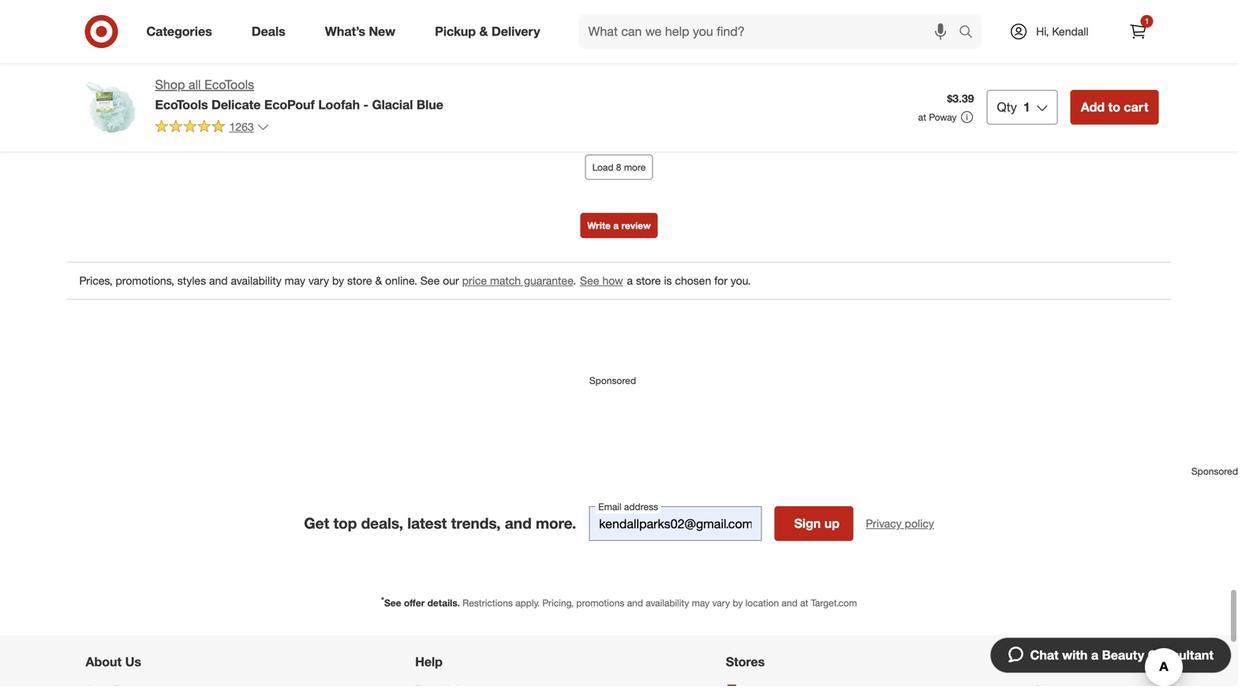 Task type: locate. For each thing, give the bounding box(es) containing it.
8
[[616, 161, 622, 173]]

vary inside report review region
[[309, 274, 329, 288]]

1 vertical spatial 1
[[1024, 99, 1031, 115]]

2 horizontal spatial a
[[1092, 648, 1099, 664]]

store
[[347, 274, 372, 288], [636, 274, 661, 288]]

0 horizontal spatial availability
[[231, 274, 282, 288]]

deals
[[252, 24, 286, 39]]

restrictions
[[463, 598, 513, 610]]

see left the offer
[[384, 598, 402, 610]]

None text field
[[589, 507, 762, 542]]

hi, kendall
[[1037, 24, 1089, 38]]

review
[[846, 56, 873, 68], [1091, 84, 1127, 99], [622, 220, 651, 232]]

0 horizontal spatial a
[[614, 220, 619, 232]]

-
[[364, 97, 369, 112]]

for left the the
[[236, 49, 249, 63]]

see right .
[[580, 274, 600, 288]]

1 vertical spatial &
[[375, 274, 382, 288]]

quality down verified
[[200, 49, 233, 63]]

1 vertical spatial availability
[[646, 598, 690, 610]]

1 horizontal spatial quality
[[933, 5, 970, 19]]

find
[[810, 56, 826, 68]]

help
[[415, 655, 443, 670]]

report review region
[[67, 0, 1172, 403]]

ecotools up delicate
[[204, 77, 254, 92]]

and left more.
[[505, 515, 532, 533]]

by left online.
[[332, 274, 344, 288]]

& left online.
[[375, 274, 382, 288]]

may
[[285, 274, 306, 288], [692, 598, 710, 610]]

review right write at the left of page
[[622, 220, 651, 232]]

shop
[[155, 77, 185, 92]]

1 horizontal spatial vary
[[713, 598, 730, 610]]

1 vertical spatial sponsored
[[1192, 466, 1239, 478]]

up
[[825, 516, 840, 532]]

0 vertical spatial a
[[614, 220, 619, 232]]

what's
[[325, 24, 366, 39]]

at inside * see offer details. restrictions apply. pricing, promotions and availability may vary by location and at target.com
[[801, 598, 809, 610]]

1 horizontal spatial a
[[627, 274, 633, 288]]

a right how
[[627, 274, 633, 288]]

out
[[933, 21, 949, 35]]

1 vertical spatial at
[[801, 598, 809, 610]]

2 vertical spatial review
[[622, 220, 651, 232]]

sign
[[795, 516, 821, 532]]

stores
[[726, 655, 765, 670]]

1 vertical spatial vary
[[713, 598, 730, 610]]

and
[[209, 274, 228, 288], [505, 515, 532, 533], [627, 598, 643, 610], [782, 598, 798, 610]]

availability inside report review region
[[231, 274, 282, 288]]

pricing,
[[543, 598, 574, 610]]

What can we help you find? suggestions appear below search field
[[579, 14, 963, 49]]

apply.
[[516, 598, 540, 610]]

0 vertical spatial by
[[332, 274, 344, 288]]

at left target.com
[[801, 598, 809, 610]]

quality up of
[[933, 5, 970, 19]]

at
[[919, 111, 927, 123], [801, 598, 809, 610]]

0 vertical spatial availability
[[231, 274, 282, 288]]

1 vertical spatial may
[[692, 598, 710, 610]]

1 horizontal spatial review
[[846, 56, 873, 68]]

latest
[[408, 515, 447, 533]]

and right promotions
[[627, 598, 643, 610]]

1 right qty
[[1024, 99, 1031, 115]]

availability inside * see offer details. restrictions apply. pricing, promotions and availability may vary by location and at target.com
[[646, 598, 690, 610]]

how
[[603, 274, 623, 288]]

for left you.
[[715, 274, 728, 288]]

image of ecotools delicate ecopouf loofah - glacial blue image
[[79, 76, 143, 139]]

sign up button
[[775, 507, 854, 542]]

of
[[952, 21, 961, 35]]

1 vertical spatial for
[[715, 274, 728, 288]]

by inside report review region
[[332, 274, 344, 288]]

add to cart
[[1081, 99, 1149, 115]]

a
[[614, 220, 619, 232], [627, 274, 633, 288], [1092, 648, 1099, 664]]

privacy policy link
[[866, 516, 935, 532]]

what's new link
[[312, 14, 415, 49]]

did
[[775, 56, 789, 68]]

availability right promotions
[[646, 598, 690, 610]]

report
[[1048, 84, 1087, 99]]

0 horizontal spatial &
[[375, 274, 382, 288]]

blue
[[417, 97, 444, 112]]

price right our
[[462, 274, 487, 288]]

0 vertical spatial 1
[[1145, 16, 1150, 26]]

verified
[[190, 23, 222, 35]]

& right pickup
[[480, 24, 488, 39]]

0 vertical spatial vary
[[309, 274, 329, 288]]

policy
[[905, 517, 935, 531]]

all
[[189, 77, 201, 92]]

qty
[[998, 99, 1018, 115]]

quality
[[933, 5, 970, 19], [200, 49, 233, 63]]

1 horizontal spatial availability
[[646, 598, 690, 610]]

see left our
[[421, 274, 440, 288]]

& inside report review region
[[375, 274, 382, 288]]

0 horizontal spatial sponsored
[[590, 375, 636, 387]]

,
[[185, 23, 187, 35]]

review right this on the right top
[[846, 56, 873, 68]]

availability right styles
[[231, 274, 282, 288]]

1 horizontal spatial store
[[636, 274, 661, 288]]

0 vertical spatial sponsored
[[590, 375, 636, 387]]

sponsored
[[590, 375, 636, 387], [1192, 466, 1239, 478]]

deals link
[[238, 14, 305, 49]]

review up to in the top of the page
[[1091, 84, 1127, 99]]

at left poway
[[919, 111, 927, 123]]

write a review button
[[581, 213, 658, 238]]

0 horizontal spatial store
[[347, 274, 372, 288]]

days
[[147, 23, 167, 35]]

1 horizontal spatial by
[[733, 598, 743, 610]]

with
[[1063, 648, 1088, 664]]

quality inside quality out of 5
[[933, 5, 970, 19]]

$3.39
[[948, 92, 975, 106]]

categories
[[146, 24, 212, 39]]

0 horizontal spatial may
[[285, 274, 306, 288]]

report review button
[[1048, 83, 1127, 101]]

see how button
[[580, 272, 624, 290]]

sponsored inside report review region
[[590, 375, 636, 387]]

0 horizontal spatial by
[[332, 274, 344, 288]]

1 horizontal spatial for
[[715, 274, 728, 288]]

2 store from the left
[[636, 274, 661, 288]]

you
[[792, 56, 807, 68]]

1 vertical spatial ecotools
[[155, 97, 208, 112]]

0 horizontal spatial quality
[[200, 49, 233, 63]]

1 vertical spatial review
[[1091, 84, 1127, 99]]

0 vertical spatial quality
[[933, 5, 970, 19]]

may inside * see offer details. restrictions apply. pricing, promotions and availability may vary by location and at target.com
[[692, 598, 710, 610]]

2 horizontal spatial review
[[1091, 84, 1127, 99]]

0 horizontal spatial vary
[[309, 274, 329, 288]]

1 right kendall
[[1145, 16, 1150, 26]]

poway
[[929, 111, 957, 123]]

a right write at the left of page
[[614, 220, 619, 232]]

search
[[952, 25, 990, 41]]

1 horizontal spatial sponsored
[[1192, 466, 1239, 478]]

vary
[[309, 274, 329, 288], [713, 598, 730, 610]]

store left online.
[[347, 274, 372, 288]]

and right styles
[[209, 274, 228, 288]]

0 vertical spatial review
[[846, 56, 873, 68]]

1 horizontal spatial may
[[692, 598, 710, 610]]

0 horizontal spatial see
[[384, 598, 402, 610]]

1 store from the left
[[347, 274, 372, 288]]

0 vertical spatial for
[[236, 49, 249, 63]]

see
[[421, 274, 440, 288], [580, 274, 600, 288], [384, 598, 402, 610]]

&
[[480, 24, 488, 39], [375, 274, 382, 288]]

hi,
[[1037, 24, 1050, 38]]

1 vertical spatial a
[[627, 274, 633, 288]]

1 vertical spatial by
[[733, 598, 743, 610]]

more
[[624, 161, 646, 173]]

0 vertical spatial price
[[271, 49, 296, 63]]

0 horizontal spatial review
[[622, 220, 651, 232]]

ecotools down shop
[[155, 97, 208, 112]]

price right the the
[[271, 49, 296, 63]]

1 horizontal spatial at
[[919, 111, 927, 123]]

1 vertical spatial price
[[462, 274, 487, 288]]

a right with
[[1092, 648, 1099, 664]]

availability
[[231, 274, 282, 288], [646, 598, 690, 610]]

0 vertical spatial ecotools
[[204, 77, 254, 92]]

super
[[109, 49, 138, 63]]

1 horizontal spatial &
[[480, 24, 488, 39]]

ago
[[170, 23, 185, 35]]

offer
[[404, 598, 425, 610]]

1 vertical spatial quality
[[200, 49, 233, 63]]

by left location
[[733, 598, 743, 610]]

price
[[271, 49, 296, 63], [462, 274, 487, 288]]

for
[[236, 49, 249, 63], [715, 274, 728, 288]]

0 vertical spatial may
[[285, 274, 306, 288]]

0 horizontal spatial at
[[801, 598, 809, 610]]

target.com
[[811, 598, 858, 610]]

2 vertical spatial a
[[1092, 648, 1099, 664]]

promotions
[[577, 598, 625, 610]]

1 horizontal spatial see
[[421, 274, 440, 288]]

quality out of 5
[[933, 5, 971, 35]]

categories link
[[133, 14, 232, 49]]

guarantee
[[524, 274, 573, 288]]

store left is
[[636, 274, 661, 288]]



Task type: describe. For each thing, give the bounding box(es) containing it.
this
[[828, 56, 843, 68]]

prices, promotions, styles and availability may vary by store & online. see our price match guarantee . see how a store is chosen for you.
[[79, 274, 751, 288]]

chat with a beauty consultant
[[1031, 648, 1214, 664]]

services
[[1035, 655, 1086, 670]]

promotions,
[[116, 274, 174, 288]]

about us
[[86, 655, 141, 670]]

about
[[86, 655, 122, 670]]

us
[[125, 655, 141, 670]]

write
[[588, 220, 611, 232]]

vary inside * see offer details. restrictions apply. pricing, promotions and availability may vary by location and at target.com
[[713, 598, 730, 610]]

soft!!
[[141, 49, 166, 63]]

report review
[[1048, 84, 1127, 99]]

pickup & delivery
[[435, 24, 540, 39]]

get
[[304, 515, 329, 533]]

helpful?
[[876, 56, 910, 68]]

privacy
[[866, 517, 902, 531]]

1 horizontal spatial price
[[462, 274, 487, 288]]

2 horizontal spatial see
[[580, 274, 600, 288]]

qty 1
[[998, 99, 1031, 115]]

delivery
[[492, 24, 540, 39]]

add to cart button
[[1071, 90, 1159, 125]]

by inside * see offer details. restrictions apply. pricing, promotions and availability may vary by location and at target.com
[[733, 598, 743, 610]]

*
[[381, 596, 384, 606]]

kendall
[[1053, 24, 1089, 38]]

deals,
[[361, 515, 403, 533]]

chosen
[[675, 274, 712, 288]]

more.
[[536, 515, 577, 533]]

to
[[1109, 99, 1121, 115]]

the
[[252, 49, 268, 63]]

0 horizontal spatial for
[[236, 49, 249, 63]]

shop all ecotools ecotools delicate ecopouf loofah - glacial blue
[[155, 77, 444, 112]]

pickup
[[435, 24, 476, 39]]

at poway
[[919, 111, 957, 123]]

our
[[443, 274, 459, 288]]

privacy policy
[[866, 517, 935, 531]]

is
[[664, 274, 672, 288]]

location
[[746, 598, 779, 610]]

1 link
[[1122, 14, 1156, 49]]

and inside report review region
[[209, 274, 228, 288]]

value
[[814, 5, 843, 19]]

chat
[[1031, 648, 1059, 664]]

did you find this review helpful?
[[775, 56, 910, 68]]

cart
[[1125, 99, 1149, 115]]

super soft!! good quality for the price
[[109, 49, 296, 63]]

1263
[[229, 120, 254, 134]]

search button
[[952, 14, 990, 52]]

sign up
[[795, 516, 840, 532]]

loofah
[[318, 97, 360, 112]]

price match guarantee link
[[462, 274, 573, 288]]

* see offer details. restrictions apply. pricing, promotions and availability may vary by location and at target.com
[[381, 596, 858, 610]]

0 vertical spatial at
[[919, 111, 927, 123]]

ash
[[109, 23, 125, 35]]

good
[[169, 49, 197, 63]]

prices,
[[79, 274, 113, 288]]

details.
[[428, 598, 460, 610]]

see inside * see offer details. restrictions apply. pricing, promotions and availability may vary by location and at target.com
[[384, 598, 402, 610]]

get top deals, latest trends, and more.
[[304, 515, 577, 533]]

new
[[369, 24, 396, 39]]

beauty
[[1103, 648, 1145, 664]]

0 horizontal spatial 1
[[1024, 99, 1031, 115]]

load
[[593, 161, 614, 173]]

pickup & delivery link
[[422, 14, 560, 49]]

1263 link
[[155, 119, 270, 137]]

0 vertical spatial &
[[480, 24, 488, 39]]

chat with a beauty consultant button
[[991, 638, 1233, 674]]

1 horizontal spatial 1
[[1145, 16, 1150, 26]]

and right location
[[782, 598, 798, 610]]

may inside report review region
[[285, 274, 306, 288]]

ecopouf
[[264, 97, 315, 112]]

delicate
[[212, 97, 261, 112]]

.
[[573, 274, 576, 288]]

styles
[[177, 274, 206, 288]]

top
[[334, 515, 357, 533]]

consultant
[[1149, 648, 1214, 664]]

trends,
[[451, 515, 501, 533]]

0 horizontal spatial price
[[271, 49, 296, 63]]

22 days ago , verified purchaser
[[134, 23, 267, 35]]

5
[[965, 21, 971, 35]]

22
[[134, 23, 144, 35]]

purchaser
[[224, 23, 267, 35]]

glacial
[[372, 97, 413, 112]]

add
[[1081, 99, 1105, 115]]



Task type: vqa. For each thing, say whether or not it's contained in the screenshot.
bottom '8'
no



